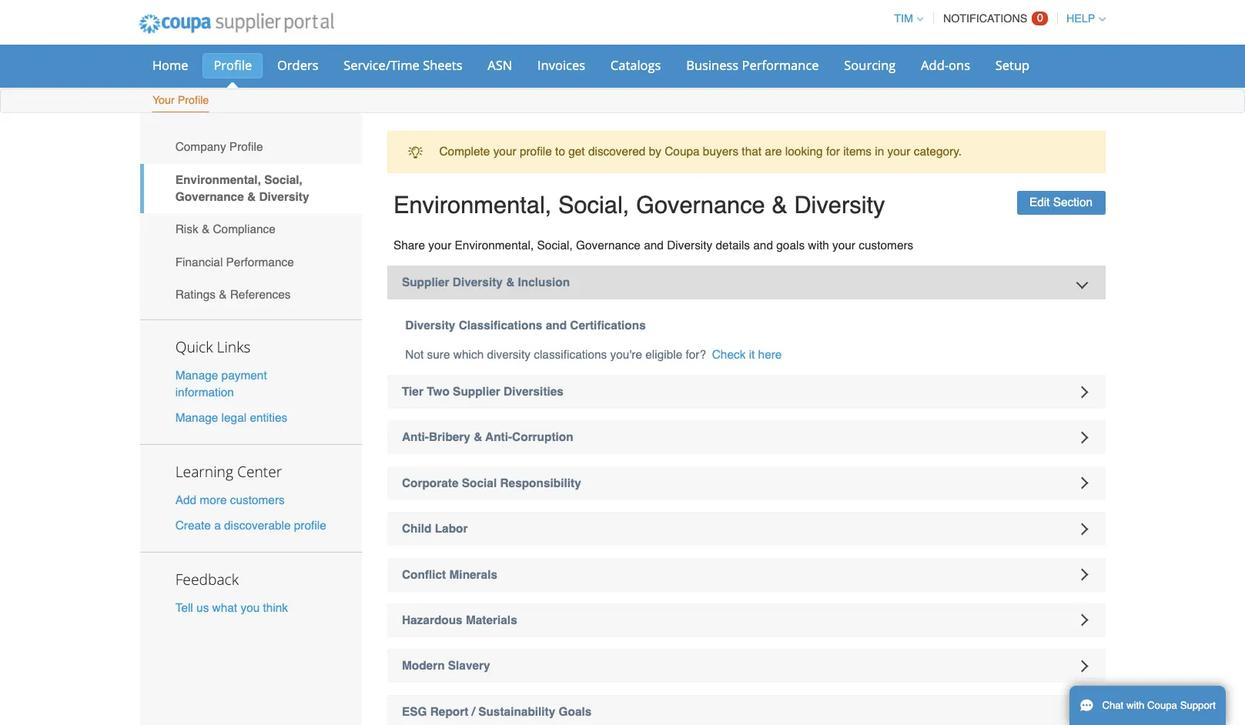 Task type: locate. For each thing, give the bounding box(es) containing it.
1 vertical spatial profile
[[267, 472, 297, 484]]

ratings & references link
[[127, 254, 329, 283]]

sourcing
[[768, 51, 815, 67]]

social, up risk & compliance link
[[240, 157, 275, 170]]

environmental, up supplier diversity & inclusion
[[414, 217, 486, 230]]

profile right your
[[162, 86, 190, 97]]

tier two supplier diversities heading
[[352, 341, 1005, 372]]

legal
[[201, 374, 224, 386]]

& right risk
[[183, 203, 191, 215]]

chat
[[1002, 637, 1022, 647]]

coupa inside alert
[[605, 132, 636, 145]]

1 horizontal spatial performance
[[675, 51, 745, 67]]

responsibility
[[455, 433, 529, 446]]

report
[[391, 641, 426, 654]]

edit
[[936, 178, 955, 190]]

feedback
[[159, 517, 217, 536]]

heading up hazardous materials heading
[[352, 507, 1005, 538]]

diversity up sure
[[369, 290, 414, 303]]

1 vertical spatial heading
[[352, 507, 1005, 538]]

environmental, social, governance & diversity
[[159, 157, 281, 185], [358, 174, 805, 199]]

manage
[[159, 336, 198, 348], [159, 374, 198, 386]]

heading
[[352, 466, 1005, 497], [352, 507, 1005, 538], [352, 591, 1005, 621]]

profile right discoverable
[[267, 472, 297, 484]]

& right bribery
[[431, 392, 439, 404]]

home
[[139, 51, 171, 67]]

diversity up classifications
[[412, 251, 457, 263]]

environmental, social, governance & diversity up compliance
[[159, 157, 281, 185]]

profile inside alert
[[473, 132, 502, 145]]

coupa
[[605, 132, 636, 145], [1044, 637, 1071, 647]]

tier
[[366, 350, 385, 363]]

profile
[[473, 132, 502, 145], [267, 472, 297, 484]]

and left details
[[586, 217, 604, 230]]

supplier inside dropdown button
[[412, 350, 455, 363]]

social, down get on the top of the page
[[508, 174, 572, 199]]

setup
[[905, 51, 936, 67]]

performance for financial performance
[[206, 232, 267, 245]]

manage up information
[[159, 336, 198, 348]]

center
[[216, 419, 257, 438]]

hazardous
[[366, 558, 421, 571]]

supplier down which
[[412, 350, 455, 363]]

1 horizontal spatial with
[[1025, 637, 1041, 647]]

anti- down tier
[[366, 392, 390, 404]]

navigation
[[806, 2, 1005, 32]]

anti-
[[366, 392, 390, 404], [441, 392, 466, 404]]

supplier down share
[[366, 251, 409, 263]]

heading down corporate social responsibility dropdown button
[[352, 466, 1005, 497]]

1 horizontal spatial profile
[[194, 51, 229, 67]]

& right ratings
[[199, 262, 206, 275]]

0 horizontal spatial profile
[[162, 86, 190, 97]]

esg report / sustainability goals button
[[352, 632, 1005, 663]]

classifications
[[486, 316, 552, 329]]

2 anti- from the left
[[441, 392, 466, 404]]

0 vertical spatial heading
[[352, 466, 1005, 497]]

manage legal entities
[[159, 374, 261, 386]]

invoices
[[489, 51, 532, 67]]

&
[[225, 173, 233, 185], [702, 174, 716, 199], [183, 203, 191, 215], [460, 251, 468, 263], [199, 262, 206, 275], [431, 392, 439, 404]]

social,
[[240, 157, 275, 170], [508, 174, 572, 199], [489, 217, 521, 230]]

quick
[[159, 306, 194, 325]]

governance
[[159, 173, 222, 185], [578, 174, 696, 199], [524, 217, 583, 230]]

sheets
[[385, 51, 421, 67]]

environmental, down complete
[[358, 174, 502, 199]]

environmental, up risk & compliance
[[159, 157, 237, 170]]

complete your profile to get discovered by coupa buyers that are looking for items in your category.
[[400, 132, 875, 145]]

1 horizontal spatial and
[[586, 217, 604, 230]]

1 horizontal spatial anti-
[[441, 392, 466, 404]]

environmental, social, governance & diversity up share your environmental, social, governance and diversity details and goals with your customers
[[358, 174, 805, 199]]

tier two supplier diversities button
[[352, 341, 1005, 372]]

1 vertical spatial supplier
[[412, 350, 455, 363]]

and left goals at the top of page
[[685, 217, 703, 230]]

bribery
[[390, 392, 428, 404]]

for
[[751, 132, 764, 145]]

diversity inside 'dropdown button'
[[412, 251, 457, 263]]

1 manage from the top
[[159, 336, 198, 348]]

profile left to
[[473, 132, 502, 145]]

quick links
[[159, 306, 228, 325]]

performance right 'business'
[[675, 51, 745, 67]]

2 heading from the top
[[352, 507, 1005, 538]]

risk
[[159, 203, 180, 215]]

manage payment information
[[159, 336, 243, 364]]

1 vertical spatial coupa
[[1044, 637, 1071, 647]]

asn link
[[434, 48, 476, 71]]

/
[[429, 641, 432, 654]]

risk & compliance link
[[127, 194, 329, 224]]

& left 'inclusion'
[[460, 251, 468, 263]]

edit section
[[936, 178, 994, 190]]

2 vertical spatial heading
[[352, 591, 1005, 621]]

catalogs
[[555, 51, 601, 67]]

manage inside manage payment information
[[159, 336, 198, 348]]

0 vertical spatial coupa
[[605, 132, 636, 145]]

section
[[958, 178, 994, 190]]

environmental, inside environmental, social, governance & diversity
[[159, 157, 237, 170]]

with inside button
[[1025, 637, 1041, 647]]

anti- up corporate social responsibility
[[441, 392, 466, 404]]

ratings & references
[[159, 262, 264, 275]]

profile
[[194, 51, 229, 67], [162, 86, 190, 97]]

2 vertical spatial environmental,
[[414, 217, 486, 230]]

social, up 'inclusion'
[[489, 217, 521, 230]]

manage for manage payment information
[[159, 336, 198, 348]]

help link
[[963, 11, 1005, 23]]

1 vertical spatial performance
[[206, 232, 267, 245]]

with right chat
[[1025, 637, 1041, 647]]

supplier diversity & inclusion
[[366, 251, 518, 263]]

1 vertical spatial manage
[[159, 374, 198, 386]]

1 vertical spatial profile
[[162, 86, 190, 97]]

eligible
[[587, 316, 621, 329]]

0 horizontal spatial anti-
[[366, 392, 390, 404]]

0 horizontal spatial supplier
[[366, 251, 409, 263]]

and up classifications
[[496, 290, 515, 303]]

manage down information
[[159, 374, 198, 386]]

0 vertical spatial performance
[[675, 51, 745, 67]]

& up risk & compliance link
[[225, 173, 233, 185]]

profile down coupa supplier portal image on the left top of the page
[[194, 51, 229, 67]]

your profile
[[139, 86, 190, 97]]

0 vertical spatial profile
[[473, 132, 502, 145]]

0 horizontal spatial performance
[[206, 232, 267, 245]]

0 vertical spatial supplier
[[366, 251, 409, 263]]

0 horizontal spatial profile
[[267, 472, 297, 484]]

financial performance
[[159, 232, 267, 245]]

chat with coupa support button
[[973, 624, 1115, 660]]

coupa right the by
[[605, 132, 636, 145]]

environmental, social, governance & diversity link
[[127, 149, 329, 194]]

and
[[586, 217, 604, 230], [685, 217, 703, 230], [496, 290, 515, 303]]

setup link
[[895, 48, 946, 71]]

diversity classifications and certifications
[[369, 290, 587, 303]]

tier two supplier diversities
[[366, 350, 513, 363]]

1 vertical spatial with
[[1025, 637, 1041, 647]]

0 vertical spatial profile
[[194, 51, 229, 67]]

esg report / sustainability goals heading
[[352, 632, 1005, 663]]

2 manage from the top
[[159, 374, 198, 386]]

certifications
[[518, 290, 587, 303]]

diversity
[[236, 173, 281, 185], [722, 174, 805, 199], [607, 217, 648, 230], [412, 251, 457, 263], [369, 290, 414, 303]]

0 vertical spatial social,
[[240, 157, 275, 170]]

& up goals at the top of page
[[702, 174, 716, 199]]

learning center
[[159, 419, 257, 438]]

environmental,
[[159, 157, 237, 170], [358, 174, 502, 199], [414, 217, 486, 230]]

0 horizontal spatial coupa
[[605, 132, 636, 145]]

your profile link
[[138, 82, 191, 102]]

share your environmental, social, governance and diversity details and goals with your customers
[[358, 217, 831, 230]]

customers
[[781, 217, 831, 230]]

1 horizontal spatial environmental, social, governance & diversity
[[358, 174, 805, 199]]

invoices link
[[479, 48, 542, 71]]

heading down hazardous materials dropdown button
[[352, 591, 1005, 621]]

1 horizontal spatial supplier
[[412, 350, 455, 363]]

1 horizontal spatial coupa
[[1044, 637, 1071, 647]]

orders link
[[242, 48, 300, 71]]

0 vertical spatial manage
[[159, 336, 198, 348]]

not
[[369, 316, 385, 329]]

performance up references
[[206, 232, 267, 245]]

0
[[943, 11, 949, 22]]

with right goals at the top of page
[[735, 217, 754, 230]]

profile inside profile link
[[194, 51, 229, 67]]

sourcing link
[[758, 48, 825, 71]]

corporate social responsibility button
[[352, 424, 1005, 455]]

0 vertical spatial with
[[735, 217, 754, 230]]

coupa left support
[[1044, 637, 1071, 647]]

0 vertical spatial environmental,
[[159, 157, 237, 170]]

1 horizontal spatial profile
[[473, 132, 502, 145]]



Task type: vqa. For each thing, say whether or not it's contained in the screenshot.
'entities' on the bottom left
yes



Task type: describe. For each thing, give the bounding box(es) containing it.
not sure which diversity classifications you're eligible for? check it here
[[369, 316, 711, 329]]

sustainability
[[435, 641, 505, 654]]

help
[[970, 11, 996, 23]]

tell
[[159, 547, 176, 560]]

create a discoverable profile link
[[159, 472, 297, 484]]

discovered
[[535, 132, 587, 145]]

buyers
[[639, 132, 672, 145]]

diversities
[[458, 350, 513, 363]]

learning
[[159, 419, 212, 438]]

which
[[412, 316, 440, 329]]

payment
[[201, 336, 243, 348]]

asn
[[444, 51, 466, 67]]

share
[[358, 217, 387, 230]]

& inside environmental, social, governance & diversity
[[225, 173, 233, 185]]

hazardous materials button
[[352, 549, 1005, 580]]

us
[[179, 547, 190, 560]]

corporate social responsibility
[[366, 433, 529, 446]]

hazardous materials heading
[[352, 549, 1005, 580]]

anti-bribery & anti-corruption heading
[[352, 383, 1005, 414]]

by
[[590, 132, 602, 145]]

check it here link
[[648, 315, 711, 330]]

inclusion
[[471, 251, 518, 263]]

discoverable
[[204, 472, 264, 484]]

anti-bribery & anti-corruption button
[[352, 383, 1005, 414]]

0 horizontal spatial with
[[735, 217, 754, 230]]

your left customers
[[757, 217, 778, 230]]

references
[[209, 262, 264, 275]]

corporate
[[366, 433, 417, 446]]

add-ons
[[838, 51, 882, 67]]

add-
[[838, 51, 863, 67]]

business performance
[[624, 51, 745, 67]]

check
[[648, 316, 678, 329]]

entities
[[227, 374, 261, 386]]

governance up risk & compliance
[[159, 173, 222, 185]]

information
[[159, 351, 213, 364]]

manage for manage legal entities
[[159, 374, 198, 386]]

items
[[767, 132, 793, 145]]

1 heading from the top
[[352, 466, 1005, 497]]

corporate social responsibility heading
[[352, 424, 1005, 455]]

a
[[195, 472, 201, 484]]

business performance link
[[614, 48, 755, 71]]

2 vertical spatial social,
[[489, 217, 521, 230]]

your right complete
[[449, 132, 470, 145]]

coupa inside button
[[1044, 637, 1071, 647]]

coupa supplier portal image
[[116, 2, 314, 41]]

tell us what you think button
[[159, 546, 262, 561]]

catalogs link
[[545, 48, 611, 71]]

governance up certifications
[[524, 217, 583, 230]]

it
[[681, 316, 687, 329]]

orders
[[252, 51, 290, 67]]

details
[[651, 217, 682, 230]]

links
[[197, 306, 228, 325]]

ratings
[[159, 262, 196, 275]]

diversity left details
[[607, 217, 648, 230]]

here
[[690, 316, 711, 329]]

to
[[505, 132, 514, 145]]

1 anti- from the left
[[366, 392, 390, 404]]

complete your profile to get discovered by coupa buyers that are looking for items in your category. alert
[[352, 119, 1005, 157]]

2 horizontal spatial and
[[685, 217, 703, 230]]

hazardous materials
[[366, 558, 470, 571]]

create
[[159, 472, 192, 484]]

profile inside your profile link
[[162, 86, 190, 97]]

anti-bribery & anti-corruption
[[366, 392, 522, 404]]

0 horizontal spatial environmental, social, governance & diversity
[[159, 157, 281, 185]]

esg report / sustainability goals
[[366, 641, 538, 654]]

chat with coupa support
[[1002, 637, 1106, 647]]

get
[[517, 132, 532, 145]]

governance up details
[[578, 174, 696, 199]]

social, inside environmental, social, governance & diversity
[[240, 157, 275, 170]]

supplier inside 'dropdown button'
[[366, 251, 409, 263]]

performance for business performance
[[675, 51, 745, 67]]

notifications
[[858, 11, 934, 23]]

home link
[[129, 48, 181, 71]]

your
[[139, 86, 159, 97]]

compliance
[[194, 203, 251, 215]]

diversity up risk & compliance link
[[236, 173, 281, 185]]

3 heading from the top
[[352, 591, 1005, 621]]

1 vertical spatial environmental,
[[358, 174, 502, 199]]

service/time
[[313, 51, 382, 67]]

1 vertical spatial social,
[[508, 174, 572, 199]]

category.
[[831, 132, 875, 145]]

manage legal entities link
[[159, 374, 261, 386]]

in
[[796, 132, 804, 145]]

corruption
[[466, 392, 522, 404]]

for?
[[624, 316, 642, 329]]

navigation containing notifications 0
[[806, 2, 1005, 32]]

goals
[[706, 217, 732, 230]]

esg
[[366, 641, 388, 654]]

edit section link
[[925, 174, 1005, 195]]

service/time sheets link
[[303, 48, 431, 71]]

diversity
[[443, 316, 483, 329]]

diversity down "for"
[[722, 174, 805, 199]]

financial
[[159, 232, 203, 245]]

social
[[420, 433, 452, 446]]

your right share
[[390, 217, 411, 230]]

your right in
[[807, 132, 828, 145]]

create a discoverable profile
[[159, 472, 297, 484]]

supplier diversity & inclusion button
[[352, 242, 1005, 273]]

supplier diversity & inclusion heading
[[352, 242, 1005, 273]]

& inside 'dropdown button'
[[460, 251, 468, 263]]

0 horizontal spatial and
[[496, 290, 515, 303]]

risk & compliance
[[159, 203, 251, 215]]

& inside dropdown button
[[431, 392, 439, 404]]

that
[[675, 132, 693, 145]]

materials
[[424, 558, 470, 571]]

think
[[239, 547, 262, 560]]

sure
[[388, 316, 409, 329]]



